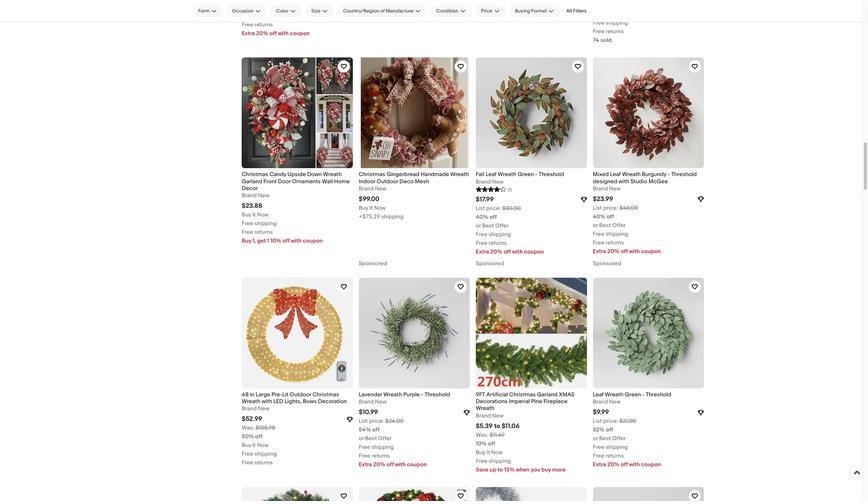 Task type: locate. For each thing, give the bounding box(es) containing it.
mixed leaf wreath burgundy - threshold designed with studio mcgee image
[[593, 57, 704, 169]]

1 vertical spatial top rated plus image
[[347, 417, 353, 423]]

returns inside free shipping 35 watchers free shipping free returns 74 sold
[[606, 28, 624, 35]]

wreath inside mixed leaf wreath burgundy - threshold designed with studio mcgee brand new
[[622, 171, 641, 178]]

wreath up $9.99
[[605, 392, 624, 399]]

with inside "$23.99 list price: $40.00 40% off or best offer free shipping free returns extra 20% off with coupon"
[[630, 248, 640, 255]]

large
[[256, 392, 270, 399]]

christmas inside 48 in large pre-lit outdoor christmas wreath with led lights, bows decoration brand new
[[313, 392, 339, 399]]

$17.99 list price: $30.00 40% off or best offer free shipping free returns extra 20% off with coupon
[[476, 196, 544, 256]]

list inside "$23.99 list price: $40.00 40% off or best offer free shipping free returns extra 20% off with coupon"
[[593, 205, 602, 212]]

9ft
[[476, 392, 485, 399]]

buy down $99.00
[[359, 205, 368, 212]]

size button
[[305, 5, 334, 17]]

down
[[307, 171, 322, 178]]

best for $17.99
[[483, 222, 494, 230]]

garland
[[242, 178, 262, 185], [537, 392, 558, 399]]

it down $23.88
[[253, 212, 256, 219]]

brand down indoor
[[359, 185, 374, 193]]

wreath right down at left top
[[323, 171, 342, 178]]

offer down the $21.00
[[613, 436, 626, 443]]

new down indoor
[[375, 185, 387, 193]]

buy
[[359, 205, 368, 212], [242, 212, 251, 219], [242, 238, 251, 245], [242, 443, 251, 450], [476, 450, 486, 457]]

wreath
[[323, 171, 342, 178], [451, 171, 469, 178], [498, 171, 517, 178], [622, 171, 641, 178], [384, 392, 402, 399], [605, 392, 624, 399], [242, 399, 260, 406], [476, 406, 495, 413]]

christmas right artificial
[[510, 392, 536, 399]]

9ft artificial christmas garland xmas decorations imperial pine fireplace wreath image
[[476, 278, 587, 389]]

$52.99 was: $105.98 50% off buy it now free shipping free returns
[[242, 416, 277, 467]]

decoration
[[318, 399, 347, 406]]

with inside mixed leaf wreath burgundy - threshold designed with studio mcgee brand new
[[619, 178, 630, 185]]

color
[[276, 8, 289, 14]]

price: for $9.99
[[604, 418, 619, 426]]

1 horizontal spatial 10%
[[476, 441, 487, 448]]

it up up
[[487, 450, 490, 457]]

offer inside "$23.99 list price: $40.00 40% off or best offer free shipping free returns extra 20% off with coupon"
[[613, 222, 626, 229]]

garland left the front
[[242, 178, 262, 185]]

- inside mixed leaf wreath burgundy - threshold designed with studio mcgee brand new
[[668, 171, 670, 178]]

returns inside the $17.99 list price: $30.00 40% off or best offer free shipping free returns extra 20% off with coupon
[[489, 240, 507, 247]]

1 horizontal spatial was:
[[476, 432, 489, 439]]

occasion button
[[226, 5, 267, 17]]

0 horizontal spatial was:
[[242, 425, 254, 432]]

offer inside the $17.99 list price: $30.00 40% off or best offer free shipping free returns extra 20% off with coupon
[[496, 222, 509, 230]]

coupon for $23.99
[[641, 248, 661, 255]]

1 vertical spatial garland
[[537, 392, 558, 399]]

new down decorations
[[492, 413, 504, 420]]

price: down "$10.99"
[[369, 418, 384, 426]]

1 horizontal spatial 40%
[[593, 213, 606, 221]]

best inside $10.99 list price: $24.00 54% off or best offer free shipping free returns extra 20% off with coupon
[[365, 436, 377, 443]]

3 sponsored from the left
[[593, 260, 622, 267]]

with inside or best offer free shipping free returns extra 20% off with coupon
[[278, 30, 289, 37]]

sold right 74
[[601, 37, 612, 44]]

best inside $9.99 list price: $21.00 52% off or best offer free shipping free returns extra 20% off with coupon
[[600, 436, 611, 443]]

threshold
[[539, 171, 565, 178], [672, 171, 697, 178], [425, 392, 450, 399], [646, 392, 672, 399]]

2 horizontal spatial top rated plus image
[[698, 196, 704, 202]]

top rated plus image
[[698, 196, 704, 202], [581, 197, 587, 203], [464, 410, 470, 416]]

coupon inside "$23.99 list price: $40.00 40% off or best offer free shipping free returns extra 20% off with coupon"
[[641, 248, 661, 255]]

offer down $30.00
[[496, 222, 509, 230]]

1 horizontal spatial green
[[625, 392, 641, 399]]

or inside $9.99 list price: $21.00 52% off or best offer free shipping free returns extra 20% off with coupon
[[593, 436, 598, 443]]

extra for $9.99
[[593, 462, 607, 469]]

new down the front
[[258, 192, 270, 199]]

list down $23.99
[[593, 205, 602, 212]]

0 horizontal spatial outdoor
[[290, 392, 312, 399]]

price button
[[475, 5, 506, 17]]

now down $23.88
[[257, 212, 269, 219]]

13%
[[504, 467, 515, 474]]

wreath up $52.99
[[242, 399, 260, 406]]

or down the 54%
[[359, 436, 364, 443]]

coupon
[[290, 30, 310, 37], [303, 238, 323, 245], [641, 248, 661, 255], [524, 249, 544, 256], [407, 462, 427, 469], [641, 462, 661, 469]]

1 vertical spatial to
[[498, 467, 503, 474]]

1 horizontal spatial garland
[[537, 392, 558, 399]]

christmas up the decor
[[242, 171, 268, 178]]

now inside christmas gingerbread handmade wreath indoor outdoor deco mesh brand new $99.00 buy it now +$75.29 shipping
[[374, 205, 386, 212]]

mesh
[[415, 178, 429, 185]]

1 vertical spatial sold
[[601, 37, 612, 44]]

christmas inside 9ft artificial christmas garland xmas decorations imperial pine fireplace wreath brand new $5.39 to $11.06 was: $11.49 10% off buy it now free shipping save up to 13% when you buy more
[[510, 392, 536, 399]]

extra inside $10.99 list price: $24.00 54% off or best offer free shipping free returns extra 20% off with coupon
[[359, 462, 372, 469]]

best down "52%"
[[600, 436, 611, 443]]

40% down the $17.99 on the right
[[476, 214, 489, 221]]

0 vertical spatial 10%
[[271, 238, 281, 245]]

offer for $9.99
[[613, 436, 626, 443]]

1 horizontal spatial top rated plus image
[[698, 410, 704, 416]]

wreath left the fall
[[451, 171, 469, 178]]

20% inside "$23.99 list price: $40.00 40% off or best offer free shipping free returns extra 20% off with coupon"
[[608, 248, 620, 255]]

40% down $23.99
[[593, 213, 606, 221]]

coupon for $9.99
[[641, 462, 661, 469]]

wreath left burgundy
[[622, 171, 641, 178]]

1 horizontal spatial top rated plus image
[[581, 197, 587, 203]]

0 vertical spatial sold
[[367, 11, 378, 18]]

best down the $17.99 on the right
[[483, 222, 494, 230]]

2 sponsored from the left
[[476, 260, 505, 267]]

extra for $17.99
[[476, 249, 489, 256]]

now down the '$11.49'
[[492, 450, 503, 457]]

top rated plus image
[[698, 410, 704, 416], [347, 417, 353, 423]]

wreath up (1) in the right top of the page
[[498, 171, 517, 178]]

brand inside 9ft artificial christmas garland xmas decorations imperial pine fireplace wreath brand new $5.39 to $11.06 was: $11.49 10% off buy it now free shipping save up to 13% when you buy more
[[476, 413, 491, 420]]

list down the $17.99 on the right
[[476, 205, 485, 212]]

list up "52%"
[[593, 418, 602, 426]]

brand inside fall leaf wreath green - threshold brand new
[[476, 178, 491, 186]]

wreath left 'purple'
[[384, 392, 402, 399]]

list for $10.99
[[359, 418, 368, 426]]

shipping inside 9ft artificial christmas garland xmas decorations imperial pine fireplace wreath brand new $5.39 to $11.06 was: $11.49 10% off buy it now free shipping save up to 13% when you buy more
[[489, 458, 511, 465]]

list inside $10.99 list price: $24.00 54% off or best offer free shipping free returns extra 20% off with coupon
[[359, 418, 368, 426]]

brand down the decor
[[242, 192, 257, 199]]

54%
[[359, 427, 371, 434]]

price: for $17.99
[[486, 205, 501, 212]]

brand inside christmas gingerbread handmade wreath indoor outdoor deco mesh brand new $99.00 buy it now +$75.29 shipping
[[359, 185, 374, 193]]

or inside the $17.99 list price: $30.00 40% off or best offer free shipping free returns extra 20% off with coupon
[[476, 222, 481, 230]]

0 horizontal spatial top rated plus image
[[464, 410, 470, 416]]

or best offer free shipping free returns extra 20% off with coupon
[[242, 4, 310, 37]]

brand down lavender
[[359, 399, 374, 406]]

pre-
[[272, 392, 283, 399]]

leaf wreath green - threshold link
[[593, 392, 704, 399]]

fall leaf wreath green - threshold image
[[476, 57, 587, 169]]

10% down the $5.39
[[476, 441, 487, 448]]

green inside fall leaf wreath green - threshold brand new
[[518, 171, 534, 178]]

buy up save
[[476, 450, 486, 457]]

leaf up $9.99
[[593, 392, 604, 399]]

lavender wreath purple - threshold image
[[359, 278, 470, 389]]

40% for $17.99
[[476, 214, 489, 221]]

or down "52%"
[[593, 436, 598, 443]]

20% inside $10.99 list price: $24.00 54% off or best offer free shipping free returns extra 20% off with coupon
[[374, 462, 386, 469]]

christmas right lights,
[[313, 392, 339, 399]]

price: inside "$23.99 list price: $40.00 40% off or best offer free shipping free returns extra 20% off with coupon"
[[604, 205, 619, 212]]

best down $23.99
[[600, 222, 611, 229]]

green up $30.00
[[518, 171, 534, 178]]

with inside the christmas candy upside down wreath garland front door ornaments wall home decor brand new $23.88 buy it now free shipping free returns buy 1, get 1 10% off with coupon
[[291, 238, 302, 245]]

christmas candy upside down wreath garland front door ornaments wall home decor link
[[242, 171, 353, 192]]

deco
[[400, 178, 414, 185]]

new down lavender
[[375, 399, 387, 406]]

1 vertical spatial 10%
[[476, 441, 487, 448]]

1 vertical spatial outdoor
[[290, 392, 312, 399]]

list for $23.99
[[593, 205, 602, 212]]

now inside "$52.99 was: $105.98 50% off buy it now free shipping free returns"
[[257, 443, 269, 450]]

list inside the $17.99 list price: $30.00 40% off or best offer free shipping free returns extra 20% off with coupon
[[476, 205, 485, 212]]

extra inside $9.99 list price: $21.00 52% off or best offer free shipping free returns extra 20% off with coupon
[[593, 462, 607, 469]]

save
[[476, 467, 489, 474]]

new up the $21.00
[[610, 399, 621, 406]]

$17.99
[[476, 196, 494, 203]]

0 vertical spatial garland
[[242, 178, 262, 185]]

1 horizontal spatial sponsored
[[476, 260, 505, 267]]

top rated plus image for $17.99
[[581, 197, 587, 203]]

lavender wreath purple - threshold link
[[359, 392, 470, 399]]

2 horizontal spatial sponsored
[[593, 260, 622, 267]]

1 horizontal spatial outdoor
[[377, 178, 399, 185]]

now inside the christmas candy upside down wreath garland front door ornaments wall home decor brand new $23.88 buy it now free shipping free returns buy 1, get 1 10% off with coupon
[[257, 212, 269, 219]]

best for $23.99
[[600, 222, 611, 229]]

0 vertical spatial outdoor
[[377, 178, 399, 185]]

studio
[[631, 178, 648, 185]]

extra for $23.99
[[593, 248, 607, 255]]

get
[[257, 238, 266, 245]]

garland inside 9ft artificial christmas garland xmas decorations imperial pine fireplace wreath brand new $5.39 to $11.06 was: $11.49 10% off buy it now free shipping save up to 13% when you buy more
[[537, 392, 558, 399]]

or for $9.99
[[593, 436, 598, 443]]

coupon for $10.99
[[407, 462, 427, 469]]

0 horizontal spatial garland
[[242, 178, 262, 185]]

handmade
[[421, 171, 449, 178]]

offer inside $9.99 list price: $21.00 52% off or best offer free shipping free returns extra 20% off with coupon
[[613, 436, 626, 443]]

leaf right mixed
[[610, 171, 621, 178]]

best left color
[[248, 4, 260, 11]]

free inside 9ft artificial christmas garland xmas decorations imperial pine fireplace wreath brand new $5.39 to $11.06 was: $11.49 10% off buy it now free shipping save up to 13% when you buy more
[[476, 458, 488, 465]]

10% right 1 at the left top of the page
[[271, 238, 281, 245]]

outdoor for $99.00
[[377, 178, 399, 185]]

list inside $9.99 list price: $21.00 52% off or best offer free shipping free returns extra 20% off with coupon
[[593, 418, 602, 426]]

shipping inside +$17.65 shipping 58 sold
[[379, 2, 402, 9]]

outdoor inside christmas gingerbread handmade wreath indoor outdoor deco mesh brand new $99.00 buy it now +$75.29 shipping
[[377, 178, 399, 185]]

1 sponsored from the left
[[359, 260, 387, 267]]

extra inside the $17.99 list price: $30.00 40% off or best offer free shipping free returns extra 20% off with coupon
[[476, 249, 489, 256]]

buy down 50%
[[242, 443, 251, 450]]

price: inside the $17.99 list price: $30.00 40% off or best offer free shipping free returns extra 20% off with coupon
[[486, 205, 501, 212]]

10% inside 9ft artificial christmas garland xmas decorations imperial pine fireplace wreath brand new $5.39 to $11.06 was: $11.49 10% off buy it now free shipping save up to 13% when you buy more
[[476, 441, 487, 448]]

$52.99
[[242, 416, 262, 424]]

best for $9.99
[[600, 436, 611, 443]]

+$17.65
[[359, 2, 378, 9]]

1 horizontal spatial leaf
[[593, 392, 604, 399]]

green inside leaf wreath green - threshold brand new
[[625, 392, 641, 399]]

leaf inside mixed leaf wreath burgundy - threshold designed with studio mcgee brand new
[[610, 171, 621, 178]]

48 in large pre-lit outdoor christmas wreath with led lights, bows decoration image
[[242, 278, 353, 389]]

$21.00
[[620, 418, 636, 426]]

or
[[242, 4, 247, 11], [593, 222, 598, 229], [476, 222, 481, 230], [359, 436, 364, 443], [593, 436, 598, 443]]

20% for $23.99
[[608, 248, 620, 255]]

brand up $52.99
[[242, 406, 257, 413]]

offer inside $10.99 list price: $24.00 54% off or best offer free shipping free returns extra 20% off with coupon
[[378, 436, 392, 443]]

20% for $9.99
[[608, 462, 620, 469]]

$10.99 list price: $24.00 54% off or best offer free shipping free returns extra 20% off with coupon
[[359, 409, 427, 469]]

now down "$105.98"
[[257, 443, 269, 450]]

size
[[311, 8, 321, 14]]

green up the $21.00
[[625, 392, 641, 399]]

new up the $17.99 on the right
[[492, 178, 504, 186]]

new down designed
[[610, 185, 621, 193]]

0 horizontal spatial sponsored
[[359, 260, 387, 267]]

price: down $9.99
[[604, 418, 619, 426]]

9ft artificial christmas garland xmas decorations imperial pine fireplace wreath link
[[476, 392, 587, 413]]

color button
[[270, 5, 302, 17]]

1 vertical spatial green
[[625, 392, 641, 399]]

price: down $23.99
[[604, 205, 619, 212]]

wreath inside fall leaf wreath green - threshold brand new
[[498, 171, 517, 178]]

wreath inside the christmas candy upside down wreath garland front door ornaments wall home decor brand new $23.88 buy it now free shipping free returns buy 1, get 1 10% off with coupon
[[323, 171, 342, 178]]

brand inside 48 in large pre-lit outdoor christmas wreath with led lights, bows decoration brand new
[[242, 406, 257, 413]]

10%
[[271, 238, 281, 245], [476, 441, 487, 448]]

new down large
[[258, 406, 270, 413]]

list up the 54%
[[359, 418, 368, 426]]

$5.39
[[476, 423, 493, 431]]

country/region of manufacture button
[[337, 5, 427, 17]]

brand down designed
[[593, 185, 608, 193]]

in
[[250, 392, 255, 399]]

christmas up $99.00
[[359, 171, 385, 178]]

leaf wreath green - threshold image
[[593, 278, 704, 389]]

price: down the $17.99 on the right
[[486, 205, 501, 212]]

green
[[518, 171, 534, 178], [625, 392, 641, 399]]

it up +$75.29
[[370, 205, 373, 212]]

it inside "$52.99 was: $105.98 50% off buy it now free shipping free returns"
[[253, 443, 256, 450]]

free
[[476, 2, 488, 9], [242, 12, 253, 20], [593, 19, 605, 26], [242, 21, 253, 28], [593, 28, 605, 35], [242, 220, 253, 227], [242, 229, 253, 236], [593, 231, 605, 238], [476, 231, 488, 238], [593, 239, 605, 247], [476, 240, 488, 247], [359, 444, 371, 452], [593, 444, 605, 452], [242, 451, 253, 459], [359, 453, 371, 460], [593, 453, 605, 460], [476, 458, 488, 465], [242, 460, 253, 467]]

extra
[[242, 30, 255, 37], [593, 248, 607, 255], [476, 249, 489, 256], [359, 462, 372, 469], [593, 462, 607, 469]]

brand down the fall
[[476, 178, 491, 186]]

sold
[[367, 11, 378, 18], [601, 37, 612, 44]]

coupon for $17.99
[[524, 249, 544, 256]]

up
[[490, 467, 497, 474]]

filters
[[574, 8, 587, 14]]

more
[[553, 467, 566, 474]]

now
[[374, 205, 386, 212], [257, 212, 269, 219], [257, 443, 269, 450], [492, 450, 503, 457]]

0 horizontal spatial leaf
[[486, 171, 497, 178]]

best down the 54%
[[365, 436, 377, 443]]

0 horizontal spatial green
[[518, 171, 534, 178]]

or right form dropdown button
[[242, 4, 247, 11]]

offer left color
[[261, 4, 275, 11]]

sponsored for $17.99
[[476, 260, 505, 267]]

9ft artificial christmas garland xmas decorations imperial pine fireplace wreath brand new $5.39 to $11.06 was: $11.49 10% off buy it now free shipping save up to 13% when you buy more
[[476, 392, 575, 474]]

to
[[494, 423, 501, 431], [498, 467, 503, 474]]

$10.99
[[359, 409, 378, 417]]

new inside 48 in large pre-lit outdoor christmas wreath with led lights, bows decoration brand new
[[258, 406, 270, 413]]

0 horizontal spatial 10%
[[271, 238, 281, 245]]

48 in large pre-lit outdoor christmas wreath with led lights, bows decoration link
[[242, 392, 353, 406]]

2 horizontal spatial leaf
[[610, 171, 621, 178]]

coupon inside the $17.99 list price: $30.00 40% off or best offer free shipping free returns extra 20% off with coupon
[[524, 249, 544, 256]]

or for $10.99
[[359, 436, 364, 443]]

outdoor right lit on the left bottom of the page
[[290, 392, 312, 399]]

brand up $9.99
[[593, 399, 608, 406]]

1 horizontal spatial sold
[[601, 37, 612, 44]]

40% inside "$23.99 list price: $40.00 40% off or best offer free shipping free returns extra 20% off with coupon"
[[593, 213, 606, 221]]

$9.99
[[593, 409, 609, 417]]

or inside "$23.99 list price: $40.00 40% off or best offer free shipping free returns extra 20% off with coupon"
[[593, 222, 598, 229]]

fall
[[476, 171, 485, 178]]

0 horizontal spatial 40%
[[476, 214, 489, 221]]

it down 50%
[[253, 443, 256, 450]]

outdoor left deco
[[377, 178, 399, 185]]

sold down +$17.65
[[367, 11, 378, 18]]

shipping inside "$23.99 list price: $40.00 40% off or best offer free shipping free returns extra 20% off with coupon"
[[606, 231, 628, 238]]

was: down the $5.39
[[476, 432, 489, 439]]

off
[[270, 30, 277, 37], [607, 213, 614, 221], [490, 214, 497, 221], [283, 238, 290, 245], [621, 248, 628, 255], [504, 249, 511, 256], [373, 427, 380, 434], [606, 427, 614, 434], [255, 434, 263, 441], [488, 441, 496, 448], [387, 462, 394, 469], [621, 462, 628, 469]]

wreath down the 9ft
[[476, 406, 495, 413]]

outdoor for lights,
[[290, 392, 312, 399]]

20% inside $9.99 list price: $21.00 52% off or best offer free shipping free returns extra 20% off with coupon
[[608, 462, 620, 469]]

fall leaf wreath green - threshold link
[[476, 171, 587, 178]]

buy down $23.88
[[242, 212, 251, 219]]

0 horizontal spatial sold
[[367, 11, 378, 18]]

offer down $24.00
[[378, 436, 392, 443]]

0 horizontal spatial top rated plus image
[[347, 417, 353, 423]]

- inside leaf wreath green - threshold brand new
[[643, 392, 645, 399]]

decorations
[[476, 399, 508, 406]]

price:
[[604, 205, 619, 212], [486, 205, 501, 212], [369, 418, 384, 426], [604, 418, 619, 426]]

0 vertical spatial top rated plus image
[[698, 410, 704, 416]]

brand up the $5.39
[[476, 413, 491, 420]]

to up the '$11.49'
[[494, 423, 501, 431]]

or down $23.99
[[593, 222, 598, 229]]

or inside or best offer free shipping free returns extra 20% off with coupon
[[242, 4, 247, 11]]

now up +$75.29
[[374, 205, 386, 212]]

leaf right the fall
[[486, 171, 497, 178]]

40% for $23.99
[[593, 213, 606, 221]]

artificial
[[487, 392, 508, 399]]

leaf inside fall leaf wreath green - threshold brand new
[[486, 171, 497, 178]]

returns
[[255, 21, 273, 28], [606, 28, 624, 35], [255, 229, 273, 236], [606, 239, 624, 247], [489, 240, 507, 247], [372, 453, 390, 460], [606, 453, 624, 460], [255, 460, 273, 467]]

35
[[476, 11, 483, 18]]

best inside "$23.99 list price: $40.00 40% off or best offer free shipping free returns extra 20% off with coupon"
[[600, 222, 611, 229]]

to right up
[[498, 467, 503, 474]]

was: up 50%
[[242, 425, 254, 432]]

offer down "$40.00"
[[613, 222, 626, 229]]

sold inside free shipping 35 watchers free shipping free returns 74 sold
[[601, 37, 612, 44]]

0 vertical spatial green
[[518, 171, 534, 178]]

or down the $17.99 on the right
[[476, 222, 481, 230]]

garland left xmas
[[537, 392, 558, 399]]



Task type: describe. For each thing, give the bounding box(es) containing it.
price: for $23.99
[[604, 205, 619, 212]]

1,
[[253, 238, 256, 245]]

- inside fall leaf wreath green - threshold brand new
[[535, 171, 538, 178]]

with inside $10.99 list price: $24.00 54% off or best offer free shipping free returns extra 20% off with coupon
[[395, 462, 406, 469]]

garland inside the christmas candy upside down wreath garland front door ornaments wall home decor brand new $23.88 buy it now free shipping free returns buy 1, get 1 10% off with coupon
[[242, 178, 262, 185]]

wreath inside 9ft artificial christmas garland xmas decorations imperial pine fireplace wreath brand new $5.39 to $11.06 was: $11.49 10% off buy it now free shipping save up to 13% when you buy more
[[476, 406, 495, 413]]

purple
[[404, 392, 420, 399]]

new inside christmas gingerbread handmade wreath indoor outdoor deco mesh brand new $99.00 buy it now +$75.29 shipping
[[375, 185, 387, 193]]

watchers
[[484, 11, 508, 18]]

it inside the christmas candy upside down wreath garland front door ornaments wall home decor brand new $23.88 buy it now free shipping free returns buy 1, get 1 10% off with coupon
[[253, 212, 256, 219]]

brand inside mixed leaf wreath burgundy - threshold designed with studio mcgee brand new
[[593, 185, 608, 193]]

$105.98
[[256, 425, 276, 432]]

of
[[381, 8, 385, 14]]

offer for $23.99
[[613, 222, 626, 229]]

10% inside the christmas candy upside down wreath garland front door ornaments wall home decor brand new $23.88 buy it now free shipping free returns buy 1, get 1 10% off with coupon
[[271, 238, 281, 245]]

52%
[[593, 427, 605, 434]]

top rated plus image for $23.99
[[698, 196, 704, 202]]

new inside fall leaf wreath green - threshold brand new
[[492, 178, 504, 186]]

leaf for brand
[[486, 171, 497, 178]]

now inside 9ft artificial christmas garland xmas decorations imperial pine fireplace wreath brand new $5.39 to $11.06 was: $11.49 10% off buy it now free shipping save up to 13% when you buy more
[[492, 450, 503, 457]]

all filters
[[567, 8, 587, 14]]

upside
[[288, 171, 306, 178]]

buy inside 9ft artificial christmas garland xmas decorations imperial pine fireplace wreath brand new $5.39 to $11.06 was: $11.49 10% off buy it now free shipping save up to 13% when you buy more
[[476, 450, 486, 457]]

(1)
[[508, 187, 512, 193]]

returns inside the christmas candy upside down wreath garland front door ornaments wall home decor brand new $23.88 buy it now free shipping free returns buy 1, get 1 10% off with coupon
[[255, 229, 273, 236]]

leaf for designed
[[610, 171, 621, 178]]

or for $23.99
[[593, 222, 598, 229]]

gingerbread
[[387, 171, 420, 178]]

off inside "$52.99 was: $105.98 50% off buy it now free shipping free returns"
[[255, 434, 263, 441]]

+$75.29
[[359, 213, 380, 221]]

$11.06
[[502, 423, 520, 431]]

returns inside "$23.99 list price: $40.00 40% off or best offer free shipping free returns extra 20% off with coupon"
[[606, 239, 624, 247]]

$9.99 list price: $21.00 52% off or best offer free shipping free returns extra 20% off with coupon
[[593, 409, 661, 469]]

coupon inside or best offer free shipping free returns extra 20% off with coupon
[[290, 30, 310, 37]]

new inside the christmas candy upside down wreath garland front door ornaments wall home decor brand new $23.88 buy it now free shipping free returns buy 1, get 1 10% off with coupon
[[258, 192, 270, 199]]

was: inside "$52.99 was: $105.98 50% off buy it now free shipping free returns"
[[242, 425, 254, 432]]

$23.99 list price: $40.00 40% off or best offer free shipping free returns extra 20% off with coupon
[[593, 196, 661, 255]]

threshold inside leaf wreath green - threshold brand new
[[646, 392, 672, 399]]

new inside 9ft artificial christmas garland xmas decorations imperial pine fireplace wreath brand new $5.39 to $11.06 was: $11.49 10% off buy it now free shipping save up to 13% when you buy more
[[492, 413, 504, 420]]

$24.00
[[386, 418, 404, 426]]

price: for $10.99
[[369, 418, 384, 426]]

mixed leaf wreath burgundy - threshold designed with studio mcgee brand new
[[593, 171, 697, 193]]

imperial
[[509, 399, 530, 406]]

country/region of manufacture
[[343, 8, 414, 14]]

sponsored for $99.00
[[359, 260, 387, 267]]

xmas
[[559, 392, 575, 399]]

$23.88
[[242, 202, 262, 210]]

buying format
[[515, 8, 547, 14]]

indoor
[[359, 178, 376, 185]]

condition
[[437, 8, 459, 14]]

best inside or best offer free shipping free returns extra 20% off with coupon
[[248, 4, 260, 11]]

list for $17.99
[[476, 205, 485, 212]]

mcgee
[[649, 178, 668, 185]]

lit
[[282, 392, 289, 399]]

with inside 48 in large pre-lit outdoor christmas wreath with led lights, bows decoration brand new
[[262, 399, 272, 406]]

wreath inside the lavender wreath purple - threshold brand new
[[384, 392, 402, 399]]

form button
[[192, 5, 223, 17]]

bows
[[303, 399, 317, 406]]

door
[[278, 178, 291, 185]]

list for $9.99
[[593, 418, 602, 426]]

returns inside or best offer free shipping free returns extra 20% off with coupon
[[255, 21, 273, 28]]

you
[[531, 467, 541, 474]]

$30.00
[[503, 205, 521, 212]]

$23.99
[[593, 196, 614, 203]]

candy
[[270, 171, 286, 178]]

sold inside +$17.65 shipping 58 sold
[[367, 11, 378, 18]]

buy left 1,
[[242, 238, 251, 245]]

condition button
[[430, 5, 472, 17]]

20% for $10.99
[[374, 462, 386, 469]]

+$17.65 shipping 58 sold
[[359, 2, 402, 18]]

offer for $17.99
[[496, 222, 509, 230]]

christmas inside the christmas candy upside down wreath garland front door ornaments wall home decor brand new $23.88 buy it now free shipping free returns buy 1, get 1 10% off with coupon
[[242, 171, 268, 178]]

wreath inside leaf wreath green - threshold brand new
[[605, 392, 624, 399]]

buying format button
[[509, 5, 561, 17]]

threshold inside the lavender wreath purple - threshold brand new
[[425, 392, 450, 399]]

price
[[481, 8, 493, 14]]

new inside the lavender wreath purple - threshold brand new
[[375, 399, 387, 406]]

shipping inside the $17.99 list price: $30.00 40% off or best offer free shipping free returns extra 20% off with coupon
[[489, 231, 511, 238]]

threshold inside fall leaf wreath green - threshold brand new
[[539, 171, 565, 178]]

was: inside 9ft artificial christmas garland xmas decorations imperial pine fireplace wreath brand new $5.39 to $11.06 was: $11.49 10% off buy it now free shipping save up to 13% when you buy more
[[476, 432, 489, 439]]

coupon inside the christmas candy upside down wreath garland front door ornaments wall home decor brand new $23.88 buy it now free shipping free returns buy 1, get 1 10% off with coupon
[[303, 238, 323, 245]]

mixed leaf wreath burgundy - threshold designed with studio mcgee link
[[593, 171, 704, 185]]

christmas gingerbread handmade wreath indoor outdoor deco mesh image
[[359, 57, 470, 169]]

74
[[593, 37, 600, 44]]

designed
[[593, 178, 618, 185]]

leaf wreath green - threshold brand new
[[593, 392, 672, 406]]

brand inside the christmas candy upside down wreath garland front door ornaments wall home decor brand new $23.88 buy it now free shipping free returns buy 1, get 1 10% off with coupon
[[242, 192, 257, 199]]

occasion
[[232, 8, 254, 14]]

all
[[567, 8, 572, 14]]

4.0 out of 5 stars. image
[[476, 186, 506, 193]]

with inside the $17.99 list price: $30.00 40% off or best offer free shipping free returns extra 20% off with coupon
[[512, 249, 523, 256]]

home
[[334, 178, 350, 185]]

leaf inside leaf wreath green - threshold brand new
[[593, 392, 604, 399]]

shipping inside christmas gingerbread handmade wreath indoor outdoor deco mesh brand new $99.00 buy it now +$75.29 shipping
[[382, 213, 404, 221]]

shipping inside $9.99 list price: $21.00 52% off or best offer free shipping free returns extra 20% off with coupon
[[606, 444, 628, 452]]

(1) link
[[476, 186, 512, 193]]

lights,
[[285, 399, 302, 406]]

returns inside $9.99 list price: $21.00 52% off or best offer free shipping free returns extra 20% off with coupon
[[606, 453, 624, 460]]

buy inside "$52.99 was: $105.98 50% off buy it now free shipping free returns"
[[242, 443, 251, 450]]

country/region
[[343, 8, 380, 14]]

- inside the lavender wreath purple - threshold brand new
[[421, 392, 424, 399]]

fall leaf wreath green - threshold brand new
[[476, 171, 565, 186]]

$99.00
[[359, 196, 380, 203]]

pine
[[531, 399, 543, 406]]

new inside mixed leaf wreath burgundy - threshold designed with studio mcgee brand new
[[610, 185, 621, 193]]

decor
[[242, 185, 258, 192]]

it inside christmas gingerbread handmade wreath indoor outdoor deco mesh brand new $99.00 buy it now +$75.29 shipping
[[370, 205, 373, 212]]

lavender
[[359, 392, 382, 399]]

48 in large pre-lit outdoor christmas wreath with led lights, bows decoration brand new
[[242, 392, 347, 413]]

ornaments
[[292, 178, 321, 185]]

returns inside "$52.99 was: $105.98 50% off buy it now free shipping free returns"
[[255, 460, 273, 467]]

or for $17.99
[[476, 222, 481, 230]]

offer inside or best offer free shipping free returns extra 20% off with coupon
[[261, 4, 275, 11]]

top rated plus image for $10.99
[[464, 410, 470, 416]]

20% inside or best offer free shipping free returns extra 20% off with coupon
[[256, 30, 268, 37]]

wall
[[322, 178, 333, 185]]

led
[[274, 399, 283, 406]]

mixed
[[593, 171, 609, 178]]

shipping inside the christmas candy upside down wreath garland front door ornaments wall home decor brand new $23.88 buy it now free shipping free returns buy 1, get 1 10% off with coupon
[[255, 220, 277, 227]]

0 vertical spatial to
[[494, 423, 501, 431]]

50%
[[242, 434, 254, 441]]

form
[[198, 8, 210, 14]]

format
[[532, 8, 547, 14]]

shipping inside "$52.99 was: $105.98 50% off buy it now free shipping free returns"
[[255, 451, 277, 459]]

christmas candy upside down wreath garland front door ornaments wall home decor brand new $23.88 buy it now free shipping free returns buy 1, get 1 10% off with coupon
[[242, 171, 350, 245]]

front
[[264, 178, 277, 185]]

when
[[516, 467, 530, 474]]

offer for $10.99
[[378, 436, 392, 443]]

threshold inside mixed leaf wreath burgundy - threshold designed with studio mcgee brand new
[[672, 171, 697, 178]]

shipping inside or best offer free shipping free returns extra 20% off with coupon
[[255, 12, 277, 20]]

sponsored for $23.99
[[593, 260, 622, 267]]

$11.49
[[490, 432, 505, 439]]

shipping inside $10.99 list price: $24.00 54% off or best offer free shipping free returns extra 20% off with coupon
[[372, 444, 394, 452]]

extra inside or best offer free shipping free returns extra 20% off with coupon
[[242, 30, 255, 37]]

new inside leaf wreath green - threshold brand new
[[610, 399, 621, 406]]

off inside the christmas candy upside down wreath garland front door ornaments wall home decor brand new $23.88 buy it now free shipping free returns buy 1, get 1 10% off with coupon
[[283, 238, 290, 245]]

christmas gingerbread handmade wreath indoor outdoor deco mesh link
[[359, 171, 470, 185]]

all filters button
[[564, 5, 590, 17]]

christmas candy upside down wreath garland front door ornaments wall home decor image
[[242, 57, 353, 169]]

returns inside $10.99 list price: $24.00 54% off or best offer free shipping free returns extra 20% off with coupon
[[372, 453, 390, 460]]

buy inside christmas gingerbread handmade wreath indoor outdoor deco mesh brand new $99.00 buy it now +$75.29 shipping
[[359, 205, 368, 212]]

with inside $9.99 list price: $21.00 52% off or best offer free shipping free returns extra 20% off with coupon
[[630, 462, 640, 469]]

fireplace
[[544, 399, 568, 406]]

off inside or best offer free shipping free returns extra 20% off with coupon
[[270, 30, 277, 37]]

off inside 9ft artificial christmas garland xmas decorations imperial pine fireplace wreath brand new $5.39 to $11.06 was: $11.49 10% off buy it now free shipping save up to 13% when you buy more
[[488, 441, 496, 448]]

it inside 9ft artificial christmas garland xmas decorations imperial pine fireplace wreath brand new $5.39 to $11.06 was: $11.49 10% off buy it now free shipping save up to 13% when you buy more
[[487, 450, 490, 457]]

wreath inside 48 in large pre-lit outdoor christmas wreath with led lights, bows decoration brand new
[[242, 399, 260, 406]]

christmas inside christmas gingerbread handmade wreath indoor outdoor deco mesh brand new $99.00 buy it now +$75.29 shipping
[[359, 171, 385, 178]]

20% for $17.99
[[491, 249, 503, 256]]

wreath inside christmas gingerbread handmade wreath indoor outdoor deco mesh brand new $99.00 buy it now +$75.29 shipping
[[451, 171, 469, 178]]

best for $10.99
[[365, 436, 377, 443]]

brand inside leaf wreath green - threshold brand new
[[593, 399, 608, 406]]

brand inside the lavender wreath purple - threshold brand new
[[359, 399, 374, 406]]

buying
[[515, 8, 530, 14]]

lavender wreath purple - threshold brand new
[[359, 392, 450, 406]]

extra for $10.99
[[359, 462, 372, 469]]

48
[[242, 392, 249, 399]]



Task type: vqa. For each thing, say whether or not it's contained in the screenshot.
(6
no



